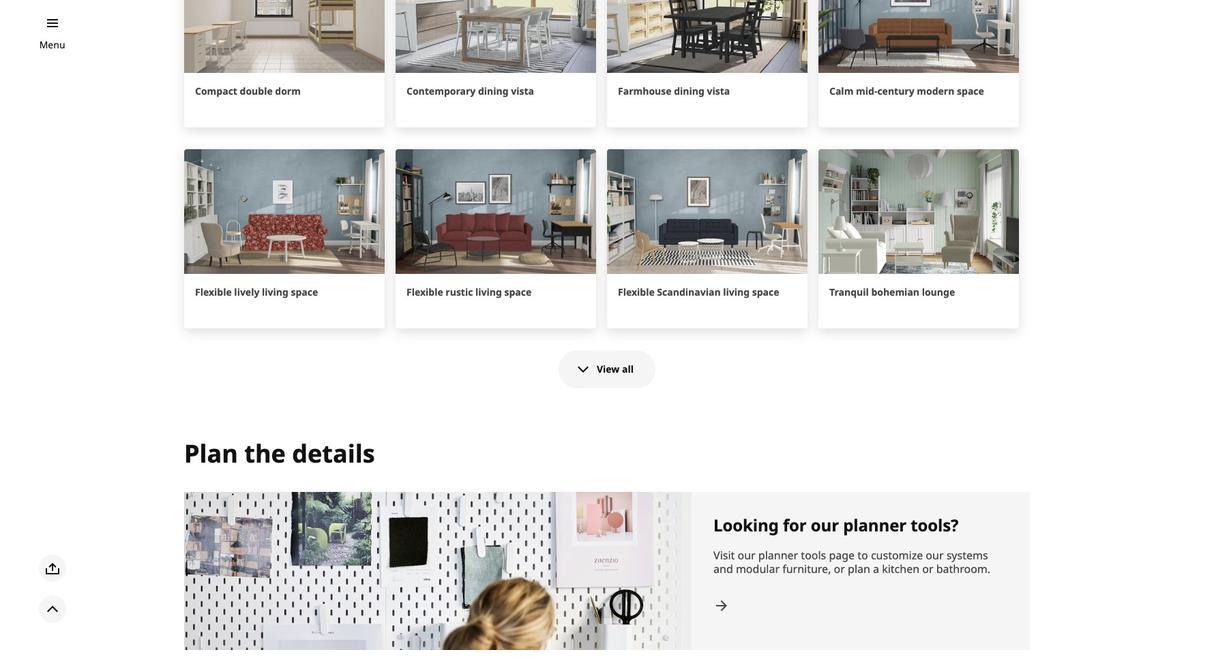 Task type: locate. For each thing, give the bounding box(es) containing it.
planner inside visit our planner tools page to customize our systems and modular furniture, or plan a kitchen or bathroom.
[[758, 549, 798, 564]]

dining right contemporary
[[478, 84, 509, 97]]

1 horizontal spatial or
[[922, 562, 934, 577]]

flexible lively living space image
[[184, 149, 385, 274]]

space for flexible scandinavian living space
[[752, 286, 779, 299]]

dorm
[[275, 84, 301, 97]]

0 horizontal spatial living
[[262, 286, 288, 299]]

1 living from the left
[[262, 286, 288, 299]]

mid-
[[856, 84, 878, 97]]

view all button
[[559, 351, 656, 389]]

living inside 'link'
[[262, 286, 288, 299]]

flexible lively living space link
[[184, 149, 396, 351]]

1 dining from the left
[[478, 84, 509, 97]]

space inside "link"
[[752, 286, 779, 299]]

living
[[262, 286, 288, 299], [475, 286, 502, 299], [723, 286, 750, 299]]

to
[[858, 549, 868, 564]]

or left plan on the right bottom of page
[[834, 562, 845, 577]]

space inside 'link'
[[291, 286, 318, 299]]

calm
[[829, 84, 854, 97]]

2 horizontal spatial flexible
[[618, 286, 655, 299]]

our right visit
[[738, 549, 756, 564]]

modern
[[917, 84, 955, 97]]

living right lively
[[262, 286, 288, 299]]

living right scandinavian at top
[[723, 286, 750, 299]]

calm mid-century modern space link
[[819, 0, 1030, 149]]

1 horizontal spatial living
[[475, 286, 502, 299]]

and
[[714, 562, 733, 577]]

1 vista from the left
[[511, 84, 534, 97]]

dining right farmhouse
[[674, 84, 705, 97]]

dining for contemporary
[[478, 84, 509, 97]]

farmhouse dining vista link
[[607, 0, 819, 149]]

3 flexible from the left
[[618, 286, 655, 299]]

tranquil bohemian lounge image
[[819, 149, 1019, 274]]

2 dining from the left
[[674, 84, 705, 97]]

flexible scandinavian living space link
[[607, 149, 819, 351]]

tranquil bohemian lounge
[[829, 286, 955, 299]]

1 horizontal spatial planner
[[843, 515, 907, 537]]

plan
[[184, 438, 238, 471]]

space for flexible lively living space
[[291, 286, 318, 299]]

flexible scandinavian living space image
[[607, 149, 808, 274]]

tranquil bohemian lounge link
[[819, 149, 1030, 351]]

flexible inside 'link'
[[195, 286, 232, 299]]

1 horizontal spatial vista
[[707, 84, 730, 97]]

furniture,
[[783, 562, 831, 577]]

all
[[622, 363, 634, 376]]

flexible
[[195, 286, 232, 299], [407, 286, 443, 299], [618, 286, 655, 299]]

living inside "link"
[[723, 286, 750, 299]]

living for scandinavian
[[723, 286, 750, 299]]

flexible rustic living space link
[[396, 149, 607, 351]]

farmhouse dining vista
[[618, 84, 730, 97]]

tools
[[801, 549, 826, 564]]

1 horizontal spatial flexible
[[407, 286, 443, 299]]

flexible inside "link"
[[618, 286, 655, 299]]

view
[[597, 363, 620, 376]]

page
[[829, 549, 855, 564]]

contemporary
[[407, 84, 476, 97]]

dining
[[478, 84, 509, 97], [674, 84, 705, 97]]

1 flexible from the left
[[195, 286, 232, 299]]

contemporary dining vista image
[[396, 0, 596, 73]]

2 horizontal spatial living
[[723, 286, 750, 299]]

living right rustic
[[475, 286, 502, 299]]

0 horizontal spatial flexible
[[195, 286, 232, 299]]

0 horizontal spatial or
[[834, 562, 845, 577]]

2 vista from the left
[[707, 84, 730, 97]]

menu button
[[39, 38, 65, 53]]

lively
[[234, 286, 259, 299]]

scandinavian
[[657, 286, 721, 299]]

1 vertical spatial planner
[[758, 549, 798, 564]]

visit our planner tools page to customize our systems and modular furniture, or plan a kitchen or bathroom.
[[714, 549, 991, 577]]

2 or from the left
[[922, 562, 934, 577]]

our down tools?
[[926, 549, 944, 564]]

tranquil
[[829, 286, 869, 299]]

customize
[[871, 549, 923, 564]]

flexible left scandinavian at top
[[618, 286, 655, 299]]

vista for farmhouse dining vista
[[707, 84, 730, 97]]

a
[[873, 562, 879, 577]]

planner down for
[[758, 549, 798, 564]]

flexible for flexible lively living space
[[195, 286, 232, 299]]

1 horizontal spatial dining
[[674, 84, 705, 97]]

planner
[[843, 515, 907, 537], [758, 549, 798, 564]]

0 horizontal spatial planner
[[758, 549, 798, 564]]

2 horizontal spatial our
[[926, 549, 944, 564]]

vista
[[511, 84, 534, 97], [707, 84, 730, 97]]

century
[[878, 84, 915, 97]]

0 horizontal spatial vista
[[511, 84, 534, 97]]

or
[[834, 562, 845, 577], [922, 562, 934, 577]]

or right kitchen
[[922, 562, 934, 577]]

space
[[957, 84, 984, 97], [291, 286, 318, 299], [504, 286, 532, 299], [752, 286, 779, 299]]

our right for
[[811, 515, 839, 537]]

bohemian
[[871, 286, 920, 299]]

space for flexible rustic living space
[[504, 286, 532, 299]]

vista down the 'farmhouse dining vista' image
[[707, 84, 730, 97]]

3 living from the left
[[723, 286, 750, 299]]

2 flexible from the left
[[407, 286, 443, 299]]

compact double dorm link
[[184, 0, 396, 149]]

planner up to
[[843, 515, 907, 537]]

2 living from the left
[[475, 286, 502, 299]]

flexible left rustic
[[407, 286, 443, 299]]

flexible left lively
[[195, 286, 232, 299]]

vista down contemporary dining vista 'image'
[[511, 84, 534, 97]]

0 horizontal spatial dining
[[478, 84, 509, 97]]

farmhouse
[[618, 84, 672, 97]]

flexible for flexible scandinavian living space
[[618, 286, 655, 299]]

our
[[811, 515, 839, 537], [738, 549, 756, 564], [926, 549, 944, 564]]



Task type: describe. For each thing, give the bounding box(es) containing it.
the
[[244, 438, 286, 471]]

compact
[[195, 84, 237, 97]]

modular
[[736, 562, 780, 577]]

looking
[[714, 515, 779, 537]]

compact double dorm
[[195, 84, 301, 97]]

double
[[240, 84, 273, 97]]

1 or from the left
[[834, 562, 845, 577]]

calm mid-century modern space
[[829, 84, 984, 97]]

dining for farmhouse
[[674, 84, 705, 97]]

bathroom.
[[936, 562, 991, 577]]

flexible for flexible rustic living space
[[407, 286, 443, 299]]

calm mid-century modern space image
[[819, 0, 1019, 73]]

0 horizontal spatial our
[[738, 549, 756, 564]]

menu
[[39, 38, 65, 51]]

living for rustic
[[475, 286, 502, 299]]

looking for our planner tools?
[[714, 515, 959, 537]]

compact double dorm image
[[184, 0, 385, 73]]

for
[[783, 515, 807, 537]]

flexible rustic living space image
[[396, 149, 596, 274]]

flexible scandinavian living space
[[618, 286, 779, 299]]

plan
[[848, 562, 870, 577]]

visit
[[714, 549, 735, 564]]

1 horizontal spatial our
[[811, 515, 839, 537]]

rustic
[[446, 286, 473, 299]]

kitchen
[[882, 562, 920, 577]]

living for lively
[[262, 286, 288, 299]]

details
[[292, 438, 375, 471]]

vista for contemporary dining vista
[[511, 84, 534, 97]]

flexible rustic living space
[[407, 286, 532, 299]]

farmhouse dining vista image
[[607, 0, 808, 73]]

systems
[[947, 549, 988, 564]]

tools?
[[911, 515, 959, 537]]

view all
[[597, 363, 634, 376]]

contemporary dining vista
[[407, 84, 534, 97]]

0 vertical spatial planner
[[843, 515, 907, 537]]

plan the details
[[184, 438, 375, 471]]

contemporary dining vista link
[[396, 0, 607, 149]]

flexible lively living space
[[195, 286, 318, 299]]

lounge
[[922, 286, 955, 299]]



Task type: vqa. For each thing, say whether or not it's contained in the screenshot.
9th "kb" from the top
no



